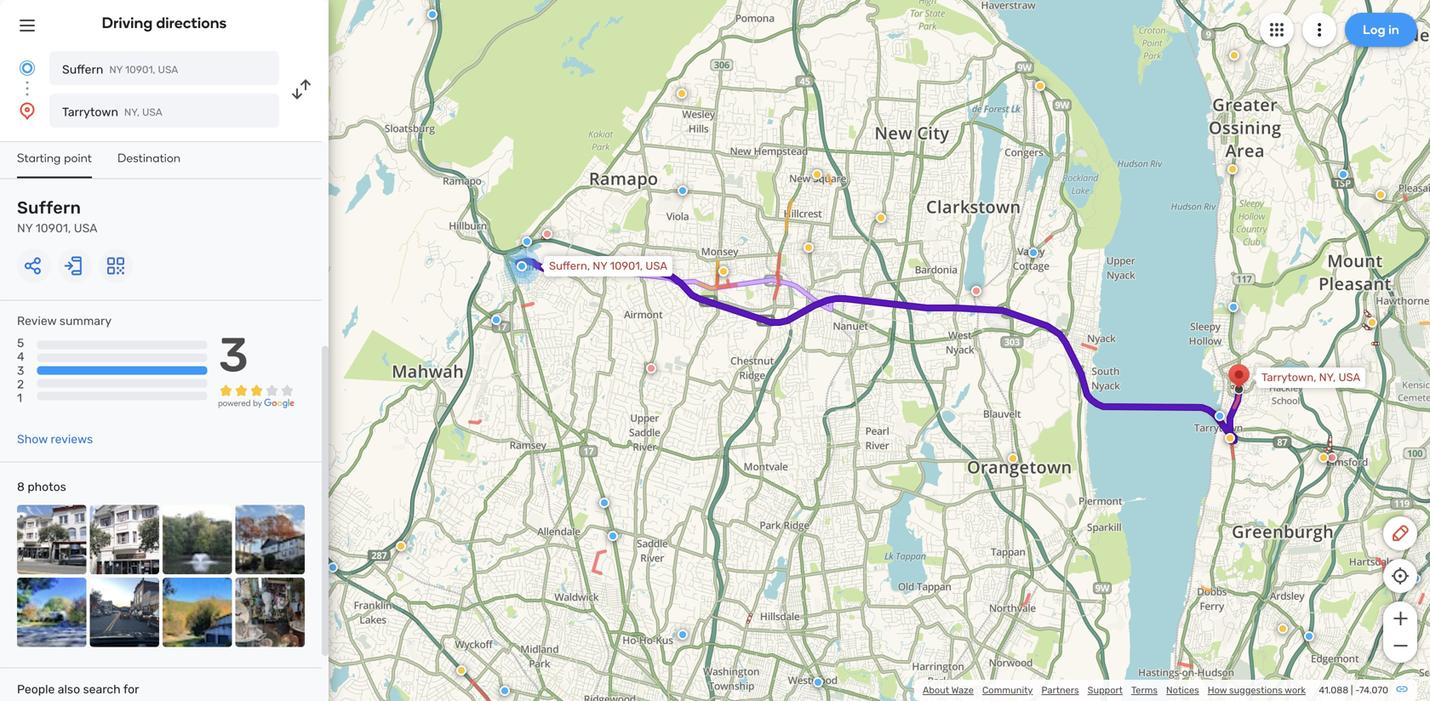 Task type: vqa. For each thing, say whether or not it's contained in the screenshot.
the OR, to the right
no



Task type: locate. For each thing, give the bounding box(es) containing it.
image 3 of suffern, suffern image
[[163, 505, 232, 575]]

8
[[17, 480, 25, 494]]

1 vertical spatial road closed image
[[646, 363, 656, 374]]

0 horizontal spatial 3
[[17, 364, 24, 378]]

zoom in image
[[1390, 609, 1411, 629]]

starting
[[17, 151, 61, 165]]

10901, right suffern, at left
[[610, 260, 643, 273]]

0 vertical spatial ny,
[[124, 106, 140, 118]]

0 vertical spatial suffern ny 10901, usa
[[62, 63, 178, 77]]

tarrytown ny, usa
[[62, 105, 162, 119]]

road closed image
[[542, 229, 552, 239], [646, 363, 656, 374]]

review
[[17, 314, 57, 328]]

41.088
[[1319, 685, 1349, 696]]

ny, inside the tarrytown ny, usa
[[124, 106, 140, 118]]

suffern ny 10901, usa up the tarrytown ny, usa
[[62, 63, 178, 77]]

1 horizontal spatial 3
[[218, 327, 248, 384]]

about
[[923, 685, 949, 696]]

partners link
[[1041, 685, 1079, 696]]

partners
[[1041, 685, 1079, 696]]

image 4 of suffern, suffern image
[[235, 505, 305, 575]]

driving
[[102, 14, 153, 32]]

notices
[[1166, 685, 1199, 696]]

10901, down driving
[[125, 64, 155, 76]]

usa
[[158, 64, 178, 76], [142, 106, 162, 118], [74, 221, 97, 235], [645, 260, 667, 273], [1339, 371, 1360, 384]]

suffern
[[62, 63, 103, 77], [17, 198, 81, 218]]

0 horizontal spatial road closed image
[[971, 286, 981, 296]]

ny up the tarrytown ny, usa
[[109, 64, 123, 76]]

1 vertical spatial suffern ny 10901, usa
[[17, 198, 97, 235]]

2 vertical spatial ny
[[593, 260, 607, 273]]

0 horizontal spatial ny,
[[124, 106, 140, 118]]

1
[[17, 391, 22, 405]]

support
[[1088, 685, 1123, 696]]

road closed image
[[971, 286, 981, 296], [1327, 453, 1337, 463]]

hazard image
[[677, 89, 687, 99], [812, 169, 822, 180], [1376, 190, 1386, 200], [804, 243, 814, 253], [718, 266, 729, 277], [1367, 318, 1377, 328], [1008, 454, 1018, 464], [396, 541, 406, 552], [1278, 624, 1288, 634]]

people also search for
[[17, 683, 139, 697]]

ny down the starting point 'button'
[[17, 221, 33, 235]]

1 vertical spatial 10901,
[[36, 221, 71, 235]]

suffern ny 10901, usa
[[62, 63, 178, 77], [17, 198, 97, 235]]

ny, right tarrytown on the left top of page
[[124, 106, 140, 118]]

ny,
[[124, 106, 140, 118], [1319, 371, 1336, 384]]

1 horizontal spatial ny,
[[1319, 371, 1336, 384]]

8 photos
[[17, 480, 66, 494]]

2 horizontal spatial 10901,
[[610, 260, 643, 273]]

image 8 of suffern, suffern image
[[235, 578, 305, 647]]

hazard image
[[1229, 50, 1239, 60], [1035, 81, 1045, 91], [1227, 164, 1238, 175], [876, 213, 886, 223], [1225, 433, 1235, 443], [1319, 453, 1329, 463], [1428, 484, 1430, 495], [456, 666, 466, 676]]

image 5 of suffern, suffern image
[[17, 578, 86, 647]]

1 horizontal spatial 10901,
[[125, 64, 155, 76]]

how
[[1208, 685, 1227, 696]]

0 horizontal spatial road closed image
[[542, 229, 552, 239]]

ny
[[109, 64, 123, 76], [17, 221, 33, 235], [593, 260, 607, 273]]

police image
[[678, 186, 688, 196], [522, 237, 532, 247], [491, 315, 501, 325], [1215, 411, 1225, 421], [599, 498, 609, 508], [608, 531, 618, 541], [1410, 574, 1421, 584], [500, 686, 510, 696]]

4
[[17, 350, 24, 364]]

suffern ny 10901, usa down the starting point 'button'
[[17, 198, 97, 235]]

ny, right tarrytown,
[[1319, 371, 1336, 384]]

for
[[123, 683, 139, 697]]

3
[[218, 327, 248, 384], [17, 364, 24, 378]]

suffern down the starting point 'button'
[[17, 198, 81, 218]]

1 vertical spatial ny,
[[1319, 371, 1336, 384]]

0 horizontal spatial ny
[[17, 221, 33, 235]]

pencil image
[[1390, 524, 1410, 544]]

1 horizontal spatial road closed image
[[1327, 453, 1337, 463]]

10901,
[[125, 64, 155, 76], [36, 221, 71, 235], [610, 260, 643, 273]]

terms
[[1131, 685, 1158, 696]]

0 vertical spatial 10901,
[[125, 64, 155, 76]]

image 1 of suffern, suffern image
[[17, 505, 86, 575]]

community
[[982, 685, 1033, 696]]

image 2 of suffern, suffern image
[[90, 505, 159, 575]]

image 6 of suffern, suffern image
[[90, 578, 159, 647]]

starting point
[[17, 151, 92, 165]]

terms link
[[1131, 685, 1158, 696]]

10901, down the starting point 'button'
[[36, 221, 71, 235]]

suffern,
[[549, 260, 590, 273]]

1 vertical spatial road closed image
[[1327, 453, 1337, 463]]

destination
[[118, 151, 181, 165]]

show
[[17, 433, 48, 447]]

1 horizontal spatial ny
[[109, 64, 123, 76]]

starting point button
[[17, 151, 92, 178]]

ny right suffern, at left
[[593, 260, 607, 273]]

suggestions
[[1229, 685, 1283, 696]]

tarrytown, ny, usa
[[1262, 371, 1360, 384]]

1 vertical spatial ny
[[17, 221, 33, 235]]

0 vertical spatial road closed image
[[971, 286, 981, 296]]

zoom out image
[[1390, 636, 1411, 656]]

suffern up tarrytown on the left top of page
[[62, 63, 103, 77]]

0 vertical spatial road closed image
[[542, 229, 552, 239]]

5 4 3 2 1
[[17, 336, 24, 405]]

74.070
[[1359, 685, 1388, 696]]

photos
[[28, 480, 66, 494]]

how suggestions work link
[[1208, 685, 1306, 696]]

2 horizontal spatial ny
[[593, 260, 607, 273]]

summary
[[59, 314, 112, 328]]

police image
[[427, 9, 438, 20], [1338, 169, 1348, 180], [1028, 248, 1039, 258], [1228, 302, 1239, 312], [328, 563, 338, 573], [678, 630, 688, 640], [1304, 632, 1314, 642], [813, 678, 823, 688]]



Task type: describe. For each thing, give the bounding box(es) containing it.
5
[[17, 336, 24, 350]]

community link
[[982, 685, 1033, 696]]

location image
[[17, 100, 37, 121]]

-
[[1355, 685, 1359, 696]]

usa inside the tarrytown ny, usa
[[142, 106, 162, 118]]

also
[[58, 683, 80, 697]]

reviews
[[51, 433, 93, 447]]

directions
[[156, 14, 227, 32]]

tarrytown
[[62, 105, 118, 119]]

ny, for tarrytown
[[124, 106, 140, 118]]

suffern, ny 10901, usa
[[549, 260, 667, 273]]

point
[[64, 151, 92, 165]]

2
[[17, 377, 24, 391]]

waze
[[951, 685, 974, 696]]

0 vertical spatial ny
[[109, 64, 123, 76]]

show reviews
[[17, 433, 93, 447]]

about waze community partners support terms notices how suggestions work
[[923, 685, 1306, 696]]

link image
[[1395, 683, 1409, 696]]

destination button
[[118, 151, 181, 177]]

41.088 | -74.070
[[1319, 685, 1388, 696]]

2 vertical spatial 10901,
[[610, 260, 643, 273]]

current location image
[[17, 58, 37, 78]]

3 inside the 5 4 3 2 1
[[17, 364, 24, 378]]

work
[[1285, 685, 1306, 696]]

tarrytown,
[[1262, 371, 1316, 384]]

support link
[[1088, 685, 1123, 696]]

review summary
[[17, 314, 112, 328]]

image 7 of suffern, suffern image
[[163, 578, 232, 647]]

|
[[1351, 685, 1353, 696]]

1 horizontal spatial road closed image
[[646, 363, 656, 374]]

about waze link
[[923, 685, 974, 696]]

notices link
[[1166, 685, 1199, 696]]

search
[[83, 683, 121, 697]]

0 vertical spatial suffern
[[62, 63, 103, 77]]

0 horizontal spatial 10901,
[[36, 221, 71, 235]]

people
[[17, 683, 55, 697]]

ny, for tarrytown,
[[1319, 371, 1336, 384]]

driving directions
[[102, 14, 227, 32]]

1 vertical spatial suffern
[[17, 198, 81, 218]]



